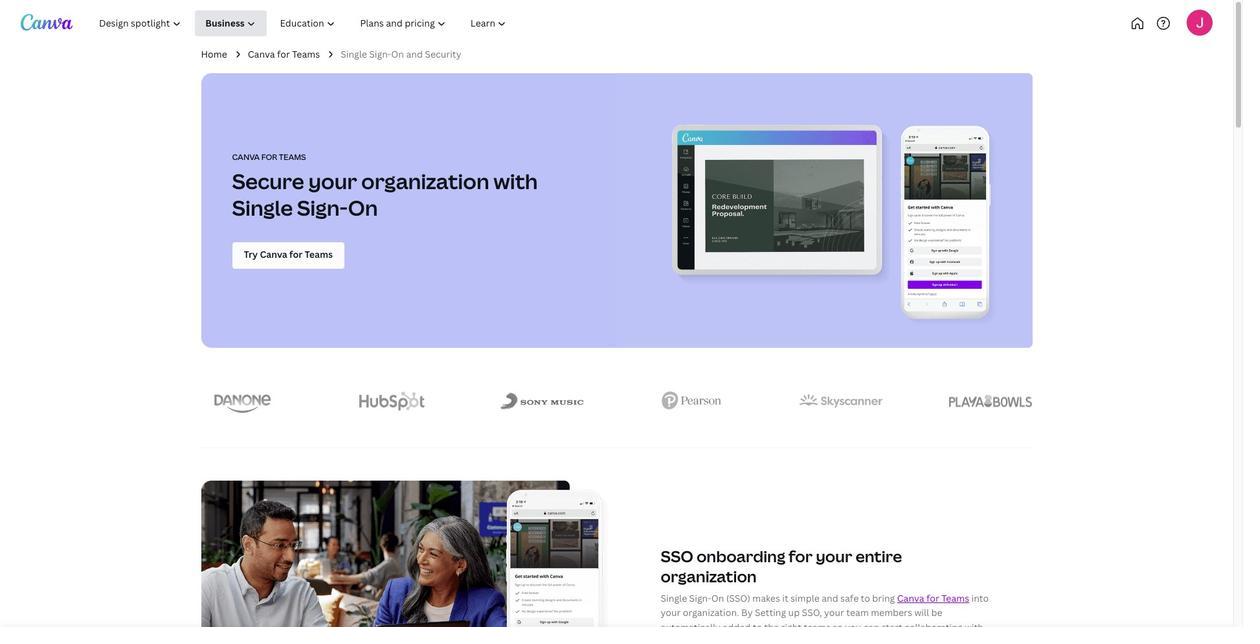 Task type: locate. For each thing, give the bounding box(es) containing it.
0 vertical spatial teams
[[292, 48, 320, 60]]

on
[[391, 48, 404, 60], [348, 194, 378, 222], [712, 592, 725, 604]]

single sign-on (sso) makes it simple and safe to bring canva for teams
[[661, 592, 970, 604]]

canva for canva for teams secure your organization with single sign-on
[[232, 152, 260, 163]]

1 horizontal spatial on
[[391, 48, 404, 60]]

organization inside canva for teams secure your organization with single sign-on
[[362, 167, 490, 195]]

1 vertical spatial organization
[[661, 565, 757, 587]]

1 vertical spatial canva for teams link
[[898, 592, 970, 604]]

sign- for single sign-on (sso) makes it simple and safe to bring canva for teams
[[690, 592, 712, 604]]

canva right home
[[248, 48, 275, 60]]

security
[[425, 48, 462, 60]]

2 vertical spatial on
[[712, 592, 725, 604]]

and left 'safe'
[[822, 592, 839, 604]]

0 horizontal spatial sign-
[[297, 194, 348, 222]]

teams inside canva for teams secure your organization with single sign-on
[[279, 152, 306, 163]]

0 vertical spatial sign-
[[369, 48, 391, 60]]

1 vertical spatial canva
[[232, 152, 260, 163]]

for
[[277, 48, 290, 60], [261, 152, 277, 163], [789, 545, 813, 567], [927, 592, 940, 604]]

0 horizontal spatial canva for teams link
[[248, 47, 320, 62]]

danone image
[[214, 389, 271, 413]]

0 horizontal spatial single
[[232, 194, 293, 222]]

canva up secure
[[232, 152, 260, 163]]

1 vertical spatial teams
[[279, 152, 306, 163]]

1 vertical spatial to
[[753, 621, 763, 627]]

canva for teams link up the be
[[898, 592, 970, 604]]

1 vertical spatial and
[[822, 592, 839, 604]]

onboarding
[[697, 545, 786, 567]]

2 vertical spatial teams
[[942, 592, 970, 604]]

0 horizontal spatial on
[[348, 194, 378, 222]]

canva inside canva for teams link
[[248, 48, 275, 60]]

0 vertical spatial to
[[861, 592, 871, 604]]

teams
[[292, 48, 320, 60], [279, 152, 306, 163], [942, 592, 970, 604]]

2 vertical spatial canva
[[898, 592, 925, 604]]

canva
[[248, 48, 275, 60], [232, 152, 260, 163], [898, 592, 925, 604]]

teams down "top level navigation" element
[[292, 48, 320, 60]]

organization for secure
[[362, 167, 490, 195]]

2 vertical spatial single
[[661, 592, 687, 604]]

organization
[[362, 167, 490, 195], [661, 565, 757, 587]]

home link
[[201, 47, 227, 62]]

entire
[[856, 545, 903, 567]]

1 vertical spatial sign-
[[297, 194, 348, 222]]

1 horizontal spatial organization
[[661, 565, 757, 587]]

on for single sign-on (sso) makes it simple and safe to bring canva for teams
[[712, 592, 725, 604]]

secure
[[232, 167, 304, 195]]

your right secure
[[309, 167, 357, 195]]

0 horizontal spatial to
[[753, 621, 763, 627]]

0 horizontal spatial organization
[[362, 167, 490, 195]]

2 horizontal spatial on
[[712, 592, 725, 604]]

teams up secure
[[279, 152, 306, 163]]

home
[[201, 48, 227, 60]]

organization.
[[683, 607, 740, 619]]

1 vertical spatial on
[[348, 194, 378, 222]]

setting
[[755, 607, 787, 619]]

sign-
[[369, 48, 391, 60], [297, 194, 348, 222], [690, 592, 712, 604]]

and
[[406, 48, 423, 60], [822, 592, 839, 604]]

(sso)
[[727, 592, 751, 604]]

canva for teams secure your organization with single sign-on
[[232, 152, 538, 222]]

canva up will
[[898, 592, 925, 604]]

2 horizontal spatial sign-
[[690, 592, 712, 604]]

1 vertical spatial single
[[232, 194, 293, 222]]

single
[[341, 48, 367, 60], [232, 194, 293, 222], [661, 592, 687, 604]]

to left the
[[753, 621, 763, 627]]

for up simple
[[789, 545, 813, 567]]

1 horizontal spatial to
[[861, 592, 871, 604]]

1 horizontal spatial single
[[341, 48, 367, 60]]

your
[[309, 167, 357, 195], [816, 545, 853, 567], [661, 607, 681, 619], [825, 607, 845, 619]]

2 horizontal spatial single
[[661, 592, 687, 604]]

sso onboarding for your entire organization
[[661, 545, 903, 587]]

single sign-on and security
[[341, 48, 462, 60]]

1 horizontal spatial sign-
[[369, 48, 391, 60]]

0 vertical spatial single
[[341, 48, 367, 60]]

0 vertical spatial on
[[391, 48, 404, 60]]

0 vertical spatial and
[[406, 48, 423, 60]]

into
[[972, 592, 989, 604]]

to right 'safe'
[[861, 592, 871, 604]]

sony music image
[[501, 393, 584, 410]]

organization for your
[[661, 565, 757, 587]]

to
[[861, 592, 871, 604], [753, 621, 763, 627]]

canva for teams link down "top level navigation" element
[[248, 47, 320, 62]]

sign- for single sign-on and security
[[369, 48, 391, 60]]

sign- inside canva for teams secure your organization with single sign-on
[[297, 194, 348, 222]]

into your organization. by setting up sso, your team members will be automatically added to the right teams so you can start collaborating wi
[[661, 592, 989, 627]]

on for single sign-on and security
[[391, 48, 404, 60]]

0 vertical spatial canva
[[248, 48, 275, 60]]

1 horizontal spatial canva for teams link
[[898, 592, 970, 604]]

for down "top level navigation" element
[[277, 48, 290, 60]]

and left security
[[406, 48, 423, 60]]

it
[[783, 592, 789, 604]]

organization inside sso onboarding for your entire organization
[[661, 565, 757, 587]]

your left the entire
[[816, 545, 853, 567]]

start
[[882, 621, 903, 627]]

for up secure
[[261, 152, 277, 163]]

you
[[846, 621, 862, 627]]

teams up the be
[[942, 592, 970, 604]]

your up automatically
[[661, 607, 681, 619]]

canva for teams link
[[248, 47, 320, 62], [898, 592, 970, 604]]

team
[[847, 607, 869, 619]]

0 vertical spatial organization
[[362, 167, 490, 195]]

your up so
[[825, 607, 845, 619]]

canva inside canva for teams secure your organization with single sign-on
[[232, 152, 260, 163]]

will
[[915, 607, 930, 619]]

2 vertical spatial sign-
[[690, 592, 712, 604]]

for up the be
[[927, 592, 940, 604]]

single for single sign-on and security
[[341, 48, 367, 60]]



Task type: describe. For each thing, give the bounding box(es) containing it.
teams
[[804, 621, 831, 627]]

playa bowls image
[[950, 395, 1033, 407]]

bring
[[873, 592, 896, 604]]

canva for teams
[[248, 48, 320, 60]]

skyscanner image
[[800, 394, 883, 408]]

for inside sso onboarding for your entire organization
[[789, 545, 813, 567]]

automatically
[[661, 621, 721, 627]]

teams for canva for teams
[[292, 48, 320, 60]]

by
[[742, 607, 753, 619]]

members
[[871, 607, 913, 619]]

added
[[723, 621, 751, 627]]

0 horizontal spatial and
[[406, 48, 423, 60]]

right
[[782, 621, 802, 627]]

your inside canva for teams secure your organization with single sign-on
[[309, 167, 357, 195]]

for inside canva for teams secure your organization with single sign-on
[[261, 152, 277, 163]]

sso
[[661, 545, 694, 567]]

your inside sso onboarding for your entire organization
[[816, 545, 853, 567]]

canva for canva for teams
[[248, 48, 275, 60]]

up
[[789, 607, 800, 619]]

safe
[[841, 592, 859, 604]]

on inside canva for teams secure your organization with single sign-on
[[348, 194, 378, 222]]

can
[[864, 621, 880, 627]]

single inside canva for teams secure your organization with single sign-on
[[232, 194, 293, 222]]

sso,
[[802, 607, 823, 619]]

simple
[[791, 592, 820, 604]]

teams for canva for teams secure your organization with single sign-on
[[279, 152, 306, 163]]

so
[[833, 621, 843, 627]]

1 horizontal spatial and
[[822, 592, 839, 604]]

with
[[494, 167, 538, 195]]

pearson image
[[662, 391, 722, 411]]

single for single sign-on (sso) makes it simple and safe to bring canva for teams
[[661, 592, 687, 604]]

the
[[765, 621, 779, 627]]

makes
[[753, 592, 781, 604]]

collaborating
[[905, 621, 963, 627]]

to inside into your organization. by setting up sso, your team members will be automatically added to the right teams so you can start collaborating wi
[[753, 621, 763, 627]]

top level navigation element
[[88, 10, 562, 36]]

hubspot image
[[360, 392, 425, 410]]

0 vertical spatial canva for teams link
[[248, 47, 320, 62]]

be
[[932, 607, 943, 619]]



Task type: vqa. For each thing, say whether or not it's contained in the screenshot.
Single Sign-On and Security
yes



